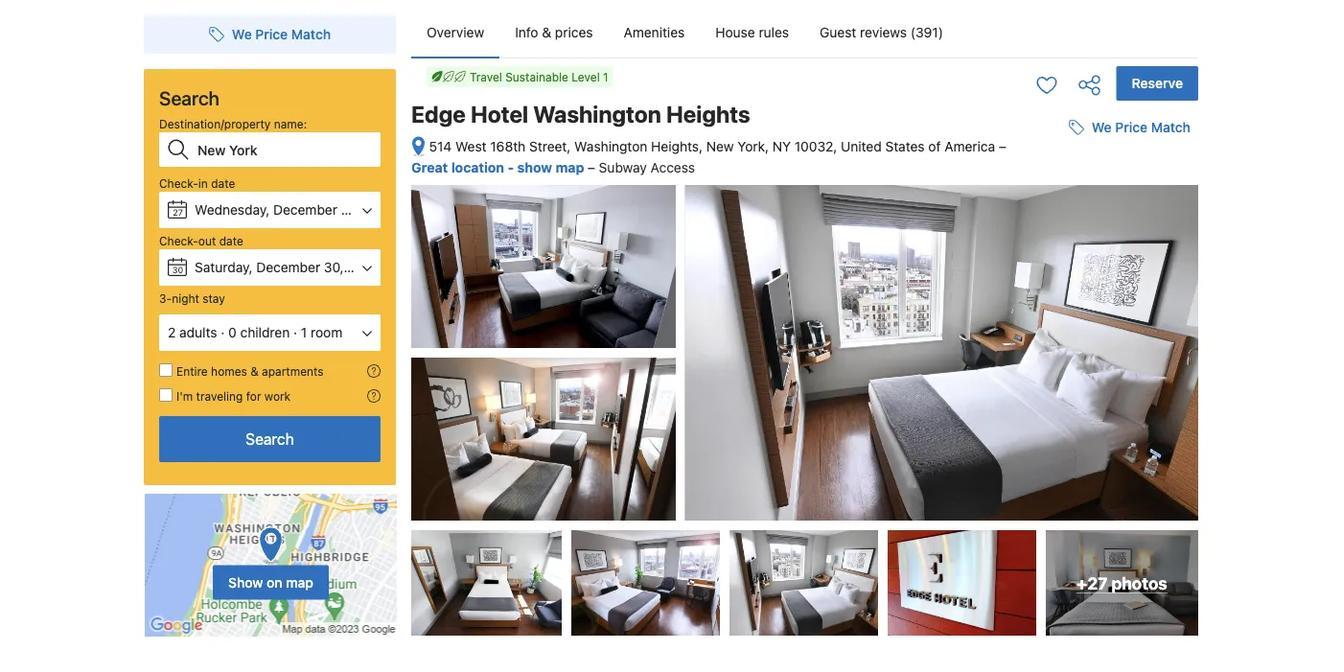 Task type: describe. For each thing, give the bounding box(es) containing it.
i liked the fact that there was maid service daily.  a number of hotels don't do that.  they say, let us know if you need fresh towels, etc.  but the edge offered full maid service.
[[965, 266, 1170, 340]]

saturday,
[[195, 259, 253, 275]]

map inside 514 west 168th street, washington heights, new york, ny 10032, united states of america – great location - show map – subway access
[[556, 159, 584, 175]]

york,
[[738, 139, 769, 154]]

we price match button inside search section
[[201, 17, 339, 52]]

rated very good element
[[957, 204, 1141, 227]]

location
[[451, 159, 504, 175]]

2023 for wednesday, december 27, 2023
[[363, 202, 395, 218]]

1 horizontal spatial we price match button
[[1061, 110, 1199, 145]]

-
[[508, 159, 514, 175]]

house
[[716, 24, 755, 40]]

map inside search section
[[286, 574, 314, 590]]

daily.
[[1010, 281, 1040, 295]]

show
[[228, 574, 263, 590]]

house rules
[[716, 24, 789, 40]]

homes
[[211, 364, 247, 378]]

they
[[1047, 296, 1076, 310]]

hotels
[[1118, 281, 1154, 295]]

1 vertical spatial united
[[1004, 380, 1040, 394]]

1 vertical spatial maid
[[1087, 326, 1115, 340]]

full
[[1066, 326, 1083, 340]]

info & prices
[[515, 24, 593, 40]]

united states of america
[[1004, 380, 1140, 394]]

search section
[[136, 0, 404, 638]]

travel
[[470, 70, 502, 83]]

stay
[[203, 292, 225, 305]]

1 vertical spatial we
[[1092, 120, 1112, 135]]

overview link
[[411, 8, 500, 58]]

0 vertical spatial 1
[[603, 70, 609, 83]]

room
[[311, 325, 343, 340]]

offered
[[1020, 326, 1062, 340]]

access
[[651, 159, 695, 175]]

sustainable
[[506, 70, 569, 83]]

info
[[515, 24, 539, 40]]

scored 8.2 element
[[1149, 207, 1180, 238]]

you
[[976, 311, 997, 325]]

fresh
[[1032, 311, 1062, 325]]

show
[[517, 159, 552, 175]]

patricia
[[986, 361, 1026, 375]]

+27
[[1077, 573, 1108, 593]]

2 adults · 0 children · 1 room button
[[159, 315, 381, 351]]

date for check-out date
[[219, 234, 243, 247]]

reviews inside the very good 391 reviews
[[1100, 225, 1141, 239]]

30,
[[324, 259, 344, 275]]

street,
[[529, 139, 571, 154]]

there
[[1077, 266, 1107, 280]]

30
[[172, 265, 183, 275]]

1 horizontal spatial states
[[1043, 380, 1078, 394]]

i'm
[[176, 389, 193, 403]]

work
[[265, 389, 291, 403]]

service
[[965, 281, 1007, 295]]

in
[[198, 176, 208, 190]]

out
[[198, 234, 216, 247]]

etc.
[[1110, 311, 1132, 325]]

travel sustainable level 1
[[470, 70, 609, 83]]

say,
[[1079, 296, 1101, 310]]

let
[[1105, 296, 1119, 310]]

very
[[1066, 207, 1099, 225]]

27
[[173, 207, 183, 217]]

amenities
[[624, 24, 685, 40]]

search button
[[159, 416, 381, 462]]

entire homes & apartments
[[176, 364, 324, 378]]

27,
[[341, 202, 359, 218]]

0 vertical spatial maid
[[1137, 266, 1165, 280]]

10032,
[[795, 139, 837, 154]]

rules
[[759, 24, 789, 40]]

0 vertical spatial edge
[[411, 101, 466, 128]]

wednesday, december 27, 2023
[[195, 202, 395, 218]]

show on map
[[228, 574, 314, 590]]

ny
[[773, 139, 791, 154]]

wednesday,
[[195, 202, 270, 218]]

number
[[1055, 281, 1100, 295]]

2
[[168, 325, 176, 340]]

edge inside i liked the fact that there was maid service daily.  a number of hotels don't do that.  they say, let us know if you need fresh towels, etc.  but the edge offered full maid service.
[[987, 326, 1017, 340]]

391
[[1077, 225, 1097, 239]]

hotel
[[471, 101, 528, 128]]

& inside search section
[[250, 364, 259, 378]]

west
[[455, 139, 487, 154]]

check- for out
[[159, 234, 198, 247]]

that.
[[1017, 296, 1043, 310]]

but
[[1135, 311, 1155, 325]]

0
[[228, 325, 237, 340]]

514 west 168th street, washington heights, new york, ny 10032, united states of america – great location - show map – subway access
[[411, 139, 1007, 175]]

1 vertical spatial america
[[1095, 380, 1140, 394]]

traveling
[[196, 389, 243, 403]]

guest reviews (391)
[[820, 24, 944, 40]]

destination/property
[[159, 117, 271, 130]]

match inside search section
[[291, 26, 331, 42]]

(391)
[[911, 24, 944, 40]]

overview
[[427, 24, 484, 40]]

apartments
[[262, 364, 324, 378]]

service.
[[1118, 326, 1164, 340]]

check-out date
[[159, 234, 243, 247]]

of for hotels
[[1103, 281, 1115, 295]]



Task type: vqa. For each thing, say whether or not it's contained in the screenshot.
1 to the left
yes



Task type: locate. For each thing, give the bounding box(es) containing it.
1 horizontal spatial of
[[1081, 380, 1092, 394]]

need
[[1000, 311, 1029, 325]]

info & prices link
[[500, 8, 608, 58]]

2023 right 30,
[[348, 259, 380, 275]]

· left 0 at the left of page
[[221, 325, 225, 340]]

great location - show map button
[[411, 159, 588, 175]]

washington down level
[[533, 101, 662, 128]]

liked
[[972, 266, 999, 280]]

1 horizontal spatial the
[[1002, 266, 1021, 280]]

december for saturday,
[[256, 259, 320, 275]]

edge down the need
[[987, 326, 1017, 340]]

1 left room
[[301, 325, 307, 340]]

match
[[291, 26, 331, 42], [1151, 120, 1191, 135]]

we price match button up name:
[[201, 17, 339, 52]]

1 vertical spatial edge
[[987, 326, 1017, 340]]

1 horizontal spatial price
[[1116, 120, 1148, 135]]

united right 10032,
[[841, 139, 882, 154]]

1 · from the left
[[221, 325, 225, 340]]

2 · from the left
[[294, 325, 297, 340]]

search inside button
[[246, 430, 294, 448]]

0 horizontal spatial america
[[945, 139, 996, 154]]

1 vertical spatial date
[[219, 234, 243, 247]]

know
[[1140, 296, 1170, 310]]

the up daily.
[[1002, 266, 1021, 280]]

0 vertical spatial america
[[945, 139, 996, 154]]

prices
[[555, 24, 593, 40]]

1 horizontal spatial we price match
[[1092, 120, 1191, 135]]

1 horizontal spatial map
[[556, 159, 584, 175]]

0 horizontal spatial we price match
[[232, 26, 331, 42]]

1 horizontal spatial reviews
[[1100, 225, 1141, 239]]

map
[[556, 159, 584, 175], [286, 574, 314, 590]]

a
[[1044, 281, 1052, 295]]

1 vertical spatial check-
[[159, 234, 198, 247]]

8.2
[[1153, 213, 1176, 232]]

search down 'work'
[[246, 430, 294, 448]]

0 horizontal spatial we price match button
[[201, 17, 339, 52]]

1 horizontal spatial –
[[999, 139, 1007, 154]]

check- for in
[[159, 176, 198, 190]]

0 horizontal spatial search
[[159, 86, 220, 109]]

1 vertical spatial december
[[256, 259, 320, 275]]

we price match down reserve "button"
[[1092, 120, 1191, 135]]

amenities link
[[608, 8, 700, 58]]

next image
[[1181, 298, 1193, 310]]

0 vertical spatial we price match
[[232, 26, 331, 42]]

reserve button
[[1117, 66, 1199, 101]]

& right the info
[[542, 24, 552, 40]]

0 horizontal spatial 1
[[301, 325, 307, 340]]

previous image
[[944, 298, 955, 310]]

check-
[[159, 176, 198, 190], [159, 234, 198, 247]]

america
[[945, 139, 996, 154], [1095, 380, 1140, 394]]

0 horizontal spatial ·
[[221, 325, 225, 340]]

1 horizontal spatial ·
[[294, 325, 297, 340]]

december left 30,
[[256, 259, 320, 275]]

0 horizontal spatial united
[[841, 139, 882, 154]]

9.2
[[1153, 429, 1175, 447]]

washington inside 514 west 168th street, washington heights, new york, ny 10032, united states of america – great location - show map – subway access
[[575, 139, 648, 154]]

that
[[1050, 266, 1073, 280]]

match up name:
[[291, 26, 331, 42]]

– up rated very good element
[[999, 139, 1007, 154]]

house rules link
[[700, 8, 805, 58]]

price for we price match dropdown button within the search section
[[255, 26, 288, 42]]

1 vertical spatial of
[[1103, 281, 1115, 295]]

reviews inside guest reviews (391) link
[[860, 24, 907, 40]]

–
[[999, 139, 1007, 154], [588, 159, 595, 175]]

december for wednesday,
[[273, 202, 337, 218]]

0 horizontal spatial &
[[250, 364, 259, 378]]

destination/property name:
[[159, 117, 307, 130]]

1 vertical spatial &
[[250, 364, 259, 378]]

guest
[[820, 24, 857, 40]]

0 vertical spatial united
[[841, 139, 882, 154]]

0 vertical spatial 2023
[[363, 202, 395, 218]]

very good 391 reviews
[[1066, 207, 1141, 239]]

& up for
[[250, 364, 259, 378]]

match down reserve "button"
[[1151, 120, 1191, 135]]

1 vertical spatial 1
[[301, 325, 307, 340]]

edge up 514
[[411, 101, 466, 128]]

0 vertical spatial december
[[273, 202, 337, 218]]

saturday, december 30, 2023
[[195, 259, 380, 275]]

reviews down the good at right top
[[1100, 225, 1141, 239]]

december left 27,
[[273, 202, 337, 218]]

don't
[[965, 296, 995, 310]]

staff
[[957, 430, 990, 446]]

1 right level
[[603, 70, 609, 83]]

maid
[[1137, 266, 1165, 280], [1087, 326, 1115, 340]]

we price match button down reserve "button"
[[1061, 110, 1199, 145]]

0 horizontal spatial edge
[[411, 101, 466, 128]]

+27 photos
[[1077, 573, 1168, 593]]

1 check- from the top
[[159, 176, 198, 190]]

united
[[841, 139, 882, 154], [1004, 380, 1040, 394]]

1 horizontal spatial united
[[1004, 380, 1040, 394]]

0 vertical spatial map
[[556, 159, 584, 175]]

0 vertical spatial washington
[[533, 101, 662, 128]]

2 adults · 0 children · 1 room
[[168, 325, 343, 340]]

the down if
[[965, 326, 984, 340]]

we
[[232, 26, 252, 42], [1092, 120, 1112, 135]]

0 horizontal spatial reviews
[[860, 24, 907, 40]]

maid up hotels
[[1137, 266, 1165, 280]]

reserve
[[1132, 75, 1183, 91]]

0 vertical spatial we
[[232, 26, 252, 42]]

good
[[1103, 207, 1141, 225]]

·
[[221, 325, 225, 340], [294, 325, 297, 340]]

– left the subway
[[588, 159, 595, 175]]

search up the destination/property
[[159, 86, 220, 109]]

514
[[429, 139, 452, 154]]

we'll show you stays where you can have the entire place to yourself image
[[367, 364, 381, 378], [367, 364, 381, 378]]

1 vertical spatial search
[[246, 430, 294, 448]]

if
[[965, 311, 972, 325]]

was
[[1110, 266, 1133, 280]]

map right on
[[286, 574, 314, 590]]

children
[[240, 325, 290, 340]]

1 vertical spatial the
[[965, 326, 984, 340]]

0 horizontal spatial states
[[886, 139, 925, 154]]

do
[[998, 296, 1013, 310]]

date for check-in date
[[211, 176, 235, 190]]

name:
[[274, 117, 307, 130]]

states right 10032,
[[886, 139, 925, 154]]

heights,
[[651, 139, 703, 154]]

great
[[411, 159, 448, 175]]

3-
[[159, 292, 172, 305]]

new
[[707, 139, 734, 154]]

1 vertical spatial 2023
[[348, 259, 380, 275]]

washington up the subway
[[575, 139, 648, 154]]

for
[[246, 389, 261, 403]]

0 vertical spatial the
[[1002, 266, 1021, 280]]

0 horizontal spatial map
[[286, 574, 314, 590]]

guest reviews (391) link
[[805, 8, 959, 58]]

if you select this option, we'll show you popular business travel features like breakfast, wifi and free parking. image
[[367, 389, 381, 403], [367, 389, 381, 403]]

check- down 27
[[159, 234, 198, 247]]

1 vertical spatial price
[[1116, 120, 1148, 135]]

0 vertical spatial price
[[255, 26, 288, 42]]

0 vertical spatial states
[[886, 139, 925, 154]]

0 vertical spatial date
[[211, 176, 235, 190]]

we price match up name:
[[232, 26, 331, 42]]

0 vertical spatial match
[[291, 26, 331, 42]]

1 vertical spatial match
[[1151, 120, 1191, 135]]

i
[[965, 266, 968, 280]]

united down patricia
[[1004, 380, 1040, 394]]

· right children
[[294, 325, 297, 340]]

washington
[[533, 101, 662, 128], [575, 139, 648, 154]]

2 vertical spatial of
[[1081, 380, 1092, 394]]

check- up 27
[[159, 176, 198, 190]]

towels,
[[1066, 311, 1107, 325]]

show on map button
[[144, 493, 398, 638], [213, 565, 329, 600]]

us
[[1123, 296, 1137, 310]]

0 horizontal spatial –
[[588, 159, 595, 175]]

we price match button
[[201, 17, 339, 52], [1061, 110, 1199, 145]]

1 vertical spatial map
[[286, 574, 314, 590]]

scored 9.2 element
[[1149, 423, 1180, 454]]

1 vertical spatial we price match
[[1092, 120, 1191, 135]]

search
[[159, 86, 220, 109], [246, 430, 294, 448]]

of inside i liked the fact that there was maid service daily.  a number of hotels don't do that.  they say, let us know if you need fresh towels, etc.  but the edge offered full maid service.
[[1103, 281, 1115, 295]]

0 horizontal spatial maid
[[1087, 326, 1115, 340]]

1 vertical spatial washington
[[575, 139, 648, 154]]

united inside 514 west 168th street, washington heights, new york, ny 10032, united states of america – great location - show map – subway access
[[841, 139, 882, 154]]

1 horizontal spatial match
[[1151, 120, 1191, 135]]

december
[[273, 202, 337, 218], [256, 259, 320, 275]]

adults
[[179, 325, 217, 340]]

2 horizontal spatial of
[[1103, 281, 1115, 295]]

2023 right 27,
[[363, 202, 395, 218]]

i'm traveling for work
[[176, 389, 291, 403]]

1 vertical spatial we price match button
[[1061, 110, 1199, 145]]

1
[[603, 70, 609, 83], [301, 325, 307, 340]]

we inside search section
[[232, 26, 252, 42]]

maid down towels, at the right of the page
[[1087, 326, 1115, 340]]

0 horizontal spatial price
[[255, 26, 288, 42]]

0 vertical spatial search
[[159, 86, 220, 109]]

the
[[1002, 266, 1021, 280], [965, 326, 984, 340]]

we price match inside search section
[[232, 26, 331, 42]]

date right out
[[219, 234, 243, 247]]

1 horizontal spatial &
[[542, 24, 552, 40]]

we up destination/property name:
[[232, 26, 252, 42]]

1 horizontal spatial search
[[246, 430, 294, 448]]

subway
[[599, 159, 647, 175]]

price down reserve "button"
[[1116, 120, 1148, 135]]

1 horizontal spatial maid
[[1137, 266, 1165, 280]]

0 horizontal spatial match
[[291, 26, 331, 42]]

1 horizontal spatial we
[[1092, 120, 1112, 135]]

price up name:
[[255, 26, 288, 42]]

0 horizontal spatial of
[[929, 139, 941, 154]]

america inside 514 west 168th street, washington heights, new york, ny 10032, united states of america – great location - show map – subway access
[[945, 139, 996, 154]]

night
[[172, 292, 199, 305]]

&
[[542, 24, 552, 40], [250, 364, 259, 378]]

date right in
[[211, 176, 235, 190]]

we up very
[[1092, 120, 1112, 135]]

of inside 514 west 168th street, washington heights, new york, ny 10032, united states of america – great location - show map – subway access
[[929, 139, 941, 154]]

1 vertical spatial states
[[1043, 380, 1078, 394]]

0 vertical spatial –
[[999, 139, 1007, 154]]

states inside 514 west 168th street, washington heights, new york, ny 10032, united states of america – great location - show map – subway access
[[886, 139, 925, 154]]

1 horizontal spatial edge
[[987, 326, 1017, 340]]

reviews left (391)
[[860, 24, 907, 40]]

0 vertical spatial reviews
[[860, 24, 907, 40]]

3-night stay
[[159, 292, 225, 305]]

price for we price match dropdown button to the right
[[1116, 120, 1148, 135]]

0 vertical spatial check-
[[159, 176, 198, 190]]

0 vertical spatial of
[[929, 139, 941, 154]]

0 horizontal spatial the
[[965, 326, 984, 340]]

1 vertical spatial reviews
[[1100, 225, 1141, 239]]

states down the full
[[1043, 380, 1078, 394]]

edge hotel washington heights
[[411, 101, 751, 128]]

price inside search section
[[255, 26, 288, 42]]

1 inside button
[[301, 325, 307, 340]]

1 vertical spatial –
[[588, 159, 595, 175]]

map down the street,
[[556, 159, 584, 175]]

of
[[929, 139, 941, 154], [1103, 281, 1115, 295], [1081, 380, 1092, 394]]

2 check- from the top
[[159, 234, 198, 247]]

level
[[572, 70, 600, 83]]

click to open map view image
[[411, 136, 426, 158]]

0 vertical spatial &
[[542, 24, 552, 40]]

1 horizontal spatial 1
[[603, 70, 609, 83]]

2023
[[363, 202, 395, 218], [348, 259, 380, 275]]

check-in date
[[159, 176, 235, 190]]

1 horizontal spatial america
[[1095, 380, 1140, 394]]

0 vertical spatial we price match button
[[201, 17, 339, 52]]

fact
[[1024, 266, 1047, 280]]

Where are you going? field
[[190, 132, 381, 167]]

of for america
[[929, 139, 941, 154]]

0 horizontal spatial we
[[232, 26, 252, 42]]

2023 for saturday, december 30, 2023
[[348, 259, 380, 275]]



